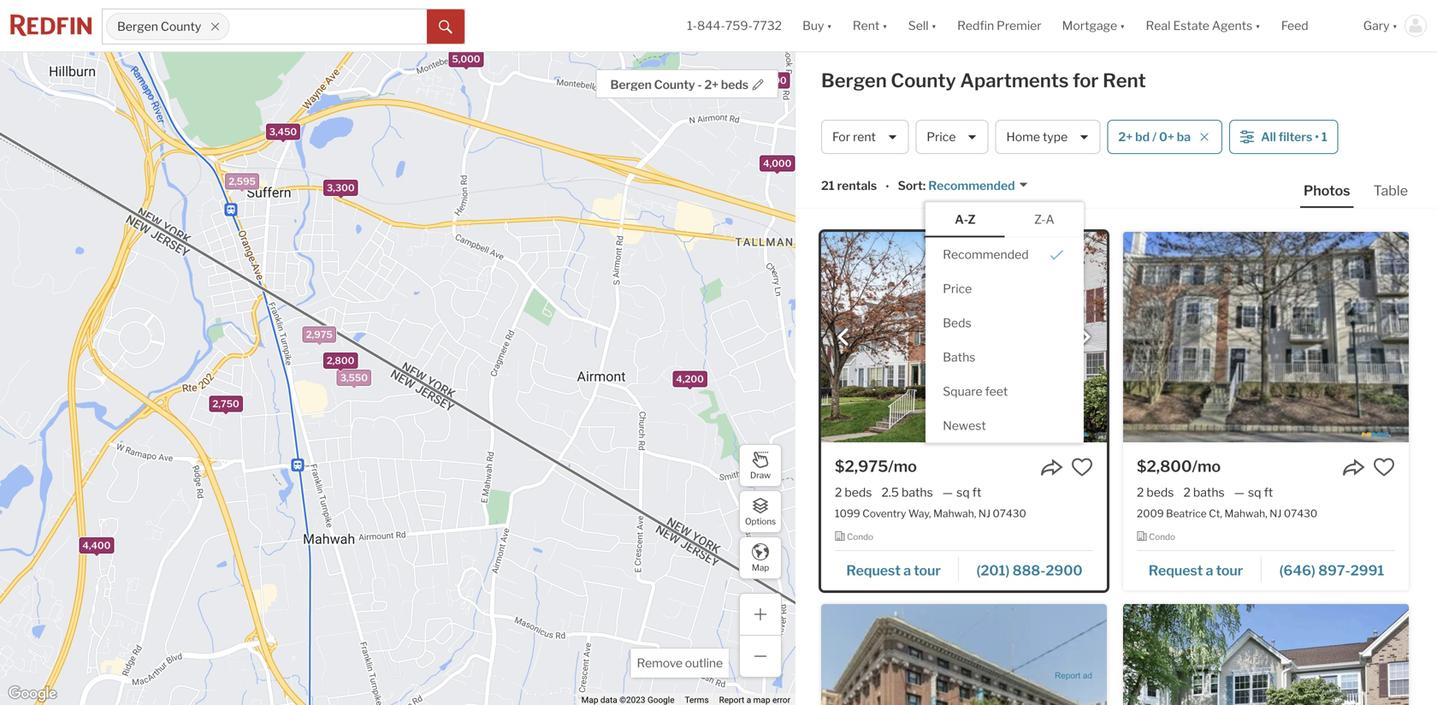 Task type: vqa. For each thing, say whether or not it's contained in the screenshot.
the top Holley
no



Task type: locate. For each thing, give the bounding box(es) containing it.
2+ left bd
[[1119, 130, 1133, 144]]

request a tour button down coventry
[[835, 556, 959, 582]]

3,550
[[340, 372, 368, 384]]

a-z button
[[926, 203, 1005, 238]]

price
[[927, 130, 956, 144], [943, 282, 972, 296]]

1 vertical spatial 2+
[[1119, 130, 1133, 144]]

0 horizontal spatial bergen
[[117, 19, 158, 34]]

• left sort
[[886, 179, 890, 194]]

tour down 1099 coventry way, mahwah, nj 07430
[[914, 562, 941, 579]]

/mo up 2 baths
[[1193, 457, 1221, 476]]

1 ▾ from the left
[[827, 18, 833, 33]]

recommended up z
[[929, 178, 1015, 193]]

price button for home type
[[916, 120, 989, 154]]

beds up 1099
[[845, 485, 872, 500]]

for rent button
[[822, 120, 909, 154]]

favorite button checkbox
[[1374, 456, 1396, 478]]

1099
[[835, 507, 861, 520]]

beds up 2009
[[1147, 485, 1175, 500]]

0 horizontal spatial request a tour
[[847, 562, 941, 579]]

• inside button
[[1316, 130, 1320, 144]]

0 horizontal spatial request a tour button
[[835, 556, 959, 582]]

07430 up the "(646)"
[[1284, 507, 1318, 520]]

map region
[[0, 5, 846, 705]]

county left remove bergen county image
[[161, 19, 201, 34]]

dialog
[[926, 203, 1084, 443]]

rent
[[853, 18, 880, 33], [1103, 69, 1147, 92]]

sort
[[898, 178, 923, 193]]

2 beds up 2009
[[1137, 485, 1175, 500]]

z-
[[1035, 212, 1046, 227]]

mahwah,
[[934, 507, 977, 520], [1225, 507, 1268, 520]]

1 2 from the left
[[835, 485, 842, 500]]

1 horizontal spatial mahwah,
[[1225, 507, 1268, 520]]

1 horizontal spatial 07430
[[1284, 507, 1318, 520]]

price down bergen county apartments for rent
[[927, 130, 956, 144]]

2 mahwah, from the left
[[1225, 507, 1268, 520]]

1 vertical spatial price
[[943, 282, 972, 296]]

4,000
[[763, 158, 792, 169]]

2,595
[[229, 176, 256, 187]]

2+ right the -
[[705, 77, 719, 92]]

2 sq from the left
[[1249, 485, 1262, 500]]

0 horizontal spatial 2 beds
[[835, 485, 872, 500]]

0 horizontal spatial 2+
[[705, 77, 719, 92]]

google image
[[4, 683, 61, 705]]

0 horizontal spatial request
[[847, 562, 901, 579]]

▾ right gary
[[1393, 18, 1398, 33]]

2 horizontal spatial bergen
[[822, 69, 887, 92]]

— up 2009 beatrice ct, mahwah, nj 07430
[[1235, 485, 1245, 500]]

favorite button image
[[1374, 456, 1396, 478]]

/mo for $2,800
[[1193, 457, 1221, 476]]

2 tour from the left
[[1217, 562, 1244, 579]]

sq up 2009 beatrice ct, mahwah, nj 07430
[[1249, 485, 1262, 500]]

2+ bd / 0+ ba
[[1119, 130, 1191, 144]]

/mo up 2.5 baths
[[889, 457, 917, 476]]

report ad button
[[1055, 671, 1093, 684]]

mahwah, right way, on the bottom of page
[[934, 507, 977, 520]]

1 vertical spatial rent
[[1103, 69, 1147, 92]]

beds right the -
[[721, 77, 749, 92]]

a down ct,
[[1206, 562, 1214, 579]]

2 /mo from the left
[[1193, 457, 1221, 476]]

map button
[[739, 537, 782, 579]]

remove bergen county image
[[210, 21, 220, 32]]

0 vertical spatial rent
[[853, 18, 880, 33]]

recommended button up z
[[926, 177, 1029, 194]]

1 2 beds from the left
[[835, 485, 872, 500]]

rentals
[[838, 178, 877, 193]]

request a tour down coventry
[[847, 562, 941, 579]]

baths
[[943, 350, 976, 365]]

2 request from the left
[[1149, 562, 1203, 579]]

remove 2+ bd / 0+ ba image
[[1200, 132, 1210, 142]]

2 — from the left
[[1235, 485, 1245, 500]]

recommended button
[[926, 177, 1029, 194], [926, 238, 1084, 272]]

photo of 387 green mountain rd, mahwah, nj 07430 image
[[1124, 604, 1409, 705]]

1 ft from the left
[[973, 485, 982, 500]]

condo
[[847, 532, 874, 542], [1149, 532, 1176, 542]]

ft for $2,975 /mo
[[973, 485, 982, 500]]

4 ▾ from the left
[[1120, 18, 1126, 33]]

(201) 888-2900 link
[[959, 554, 1094, 583]]

1 07430 from the left
[[993, 507, 1027, 520]]

3,300
[[327, 182, 355, 194]]

premier
[[997, 18, 1042, 33]]

rent right for
[[1103, 69, 1147, 92]]

bergen up the for rent
[[822, 69, 887, 92]]

3,450
[[269, 126, 297, 138]]

1 request a tour from the left
[[847, 562, 941, 579]]

2.5 baths
[[882, 485, 933, 500]]

0 vertical spatial recommended button
[[926, 177, 1029, 194]]

2 beds up 1099
[[835, 485, 872, 500]]

1 vertical spatial recommended button
[[926, 238, 1084, 272]]

condo for $2,800
[[1149, 532, 1176, 542]]

2 up beatrice
[[1184, 485, 1191, 500]]

feet
[[986, 384, 1008, 399]]

1 horizontal spatial —
[[1235, 485, 1245, 500]]

(646) 897-2991 link
[[1262, 554, 1396, 583]]

mahwah, right ct,
[[1225, 507, 1268, 520]]

1 horizontal spatial /mo
[[1193, 457, 1221, 476]]

3 ▾ from the left
[[932, 18, 937, 33]]

1-
[[687, 18, 697, 33]]

▾ right mortgage
[[1120, 18, 1126, 33]]

— sq ft up 2009 beatrice ct, mahwah, nj 07430
[[1235, 485, 1274, 500]]

1 a from the left
[[904, 562, 911, 579]]

— sq ft
[[943, 485, 982, 500], [1235, 485, 1274, 500]]

2 a from the left
[[1206, 562, 1214, 579]]

2 ft from the left
[[1264, 485, 1274, 500]]

2009 beatrice ct, mahwah, nj 07430
[[1137, 507, 1318, 520]]

a for $2,800 /mo
[[1206, 562, 1214, 579]]

0 horizontal spatial nj
[[979, 507, 991, 520]]

2 request a tour from the left
[[1149, 562, 1244, 579]]

0 vertical spatial price
[[927, 130, 956, 144]]

price for home type
[[927, 130, 956, 144]]

▾ left 'sell'
[[883, 18, 888, 33]]

2 up 2009
[[1137, 485, 1145, 500]]

condo down 2009
[[1149, 532, 1176, 542]]

0 vertical spatial price button
[[916, 120, 989, 154]]

1 condo from the left
[[847, 532, 874, 542]]

request down coventry
[[847, 562, 901, 579]]

a down way, on the bottom of page
[[904, 562, 911, 579]]

▾ for gary ▾
[[1393, 18, 1398, 33]]

rent right buy ▾
[[853, 18, 880, 33]]

2 horizontal spatial 2
[[1184, 485, 1191, 500]]

2 — sq ft from the left
[[1235, 485, 1274, 500]]

tour
[[914, 562, 941, 579], [1217, 562, 1244, 579]]

baths up way, on the bottom of page
[[902, 485, 933, 500]]

▾ for mortgage ▾
[[1120, 18, 1126, 33]]

1 horizontal spatial nj
[[1270, 507, 1282, 520]]

sq for $2,975 /mo
[[957, 485, 970, 500]]

2+
[[705, 77, 719, 92], [1119, 130, 1133, 144]]

0 horizontal spatial — sq ft
[[943, 485, 982, 500]]

• inside 21 rentals •
[[886, 179, 890, 194]]

request a tour
[[847, 562, 941, 579], [1149, 562, 1244, 579]]

1 sq from the left
[[957, 485, 970, 500]]

sq up 1099 coventry way, mahwah, nj 07430
[[957, 485, 970, 500]]

nj up (201)
[[979, 507, 991, 520]]

2 request a tour button from the left
[[1137, 556, 1262, 582]]

2 baths from the left
[[1194, 485, 1225, 500]]

1 horizontal spatial rent
[[1103, 69, 1147, 92]]

0 horizontal spatial baths
[[902, 485, 933, 500]]

0 horizontal spatial county
[[161, 19, 201, 34]]

6 ▾ from the left
[[1393, 18, 1398, 33]]

2 up 1099
[[835, 485, 842, 500]]

price for beds
[[943, 282, 972, 296]]

—
[[943, 485, 953, 500], [1235, 485, 1245, 500]]

1 request from the left
[[847, 562, 901, 579]]

0 vertical spatial •
[[1316, 130, 1320, 144]]

1 horizontal spatial baths
[[1194, 485, 1225, 500]]

price up beds
[[943, 282, 972, 296]]

2,800
[[327, 355, 355, 366]]

coventry
[[863, 507, 907, 520]]

beds inside bergen county - 2+ beds button
[[721, 77, 749, 92]]

1 horizontal spatial 2+
[[1119, 130, 1133, 144]]

county left the -
[[654, 77, 695, 92]]

all
[[1261, 130, 1277, 144]]

home type
[[1007, 130, 1068, 144]]

/
[[1153, 130, 1157, 144]]

0 horizontal spatial ft
[[973, 485, 982, 500]]

photos button
[[1301, 181, 1371, 208]]

request for $2,800
[[1149, 562, 1203, 579]]

1 horizontal spatial a
[[1206, 562, 1214, 579]]

1 recommended button from the top
[[926, 177, 1029, 194]]

1 request a tour button from the left
[[835, 556, 959, 582]]

ft up 1099 coventry way, mahwah, nj 07430
[[973, 485, 982, 500]]

beatrice
[[1167, 507, 1207, 520]]

z-a button
[[1005, 203, 1084, 237]]

2 07430 from the left
[[1284, 507, 1318, 520]]

real
[[1146, 18, 1171, 33]]

beds for $2,800
[[1147, 485, 1175, 500]]

1 horizontal spatial bergen
[[611, 77, 652, 92]]

0 horizontal spatial rent
[[853, 18, 880, 33]]

1 horizontal spatial tour
[[1217, 562, 1244, 579]]

home type button
[[996, 120, 1101, 154]]

square feet button
[[926, 375, 1084, 409]]

$2,800 /mo
[[1137, 457, 1221, 476]]

1 horizontal spatial sq
[[1249, 485, 1262, 500]]

request down beatrice
[[1149, 562, 1203, 579]]

$2,800
[[1137, 457, 1193, 476]]

ft up 2009 beatrice ct, mahwah, nj 07430
[[1264, 485, 1274, 500]]

$2,975 /mo
[[835, 457, 917, 476]]

1 horizontal spatial •
[[1316, 130, 1320, 144]]

bergen for bergen county apartments for rent
[[822, 69, 887, 92]]

— for $2,800 /mo
[[1235, 485, 1245, 500]]

0 horizontal spatial beds
[[721, 77, 749, 92]]

county for bergen county apartments for rent
[[891, 69, 957, 92]]

price button up beds
[[926, 272, 1084, 306]]

county
[[161, 19, 201, 34], [891, 69, 957, 92], [654, 77, 695, 92]]

1 vertical spatial •
[[886, 179, 890, 194]]

2 ▾ from the left
[[883, 18, 888, 33]]

— sq ft up 1099 coventry way, mahwah, nj 07430
[[943, 485, 982, 500]]

(201) 888-2900
[[977, 562, 1083, 579]]

previous button image
[[835, 329, 852, 346]]

gary ▾
[[1364, 18, 1398, 33]]

next button image
[[1077, 329, 1094, 346]]

recommended button down z
[[926, 238, 1084, 272]]

1 horizontal spatial ft
[[1264, 485, 1274, 500]]

advertisement
[[836, 668, 908, 681]]

1 horizontal spatial 2 beds
[[1137, 485, 1175, 500]]

0 horizontal spatial •
[[886, 179, 890, 194]]

request for $2,975
[[847, 562, 901, 579]]

0 horizontal spatial /mo
[[889, 457, 917, 476]]

a
[[1046, 212, 1055, 227]]

2 nj from the left
[[1270, 507, 1282, 520]]

recommended
[[929, 178, 1015, 193], [943, 247, 1029, 262]]

1 horizontal spatial condo
[[1149, 532, 1176, 542]]

bergen left remove bergen county image
[[117, 19, 158, 34]]

1 mahwah, from the left
[[934, 507, 977, 520]]

0 horizontal spatial 2
[[835, 485, 842, 500]]

None search field
[[230, 9, 427, 44]]

bd
[[1136, 130, 1150, 144]]

bergen inside button
[[611, 77, 652, 92]]

759-
[[726, 18, 753, 33]]

1 — sq ft from the left
[[943, 485, 982, 500]]

0 horizontal spatial a
[[904, 562, 911, 579]]

2 horizontal spatial beds
[[1147, 485, 1175, 500]]

07430
[[993, 507, 1027, 520], [1284, 507, 1318, 520]]

0 horizontal spatial 07430
[[993, 507, 1027, 520]]

nj right ct,
[[1270, 507, 1282, 520]]

bergen left the -
[[611, 77, 652, 92]]

tour for $2,800 /mo
[[1217, 562, 1244, 579]]

2009
[[1137, 507, 1164, 520]]

1 horizontal spatial county
[[654, 77, 695, 92]]

draw
[[750, 470, 771, 480]]

2
[[835, 485, 842, 500], [1137, 485, 1145, 500], [1184, 485, 1191, 500]]

1 horizontal spatial beds
[[845, 485, 872, 500]]

▾ right agents
[[1256, 18, 1261, 33]]

0 horizontal spatial mahwah,
[[934, 507, 977, 520]]

0 vertical spatial recommended
[[929, 178, 1015, 193]]

1 horizontal spatial request
[[1149, 562, 1203, 579]]

07430 up the (201) 888-2900 link
[[993, 507, 1027, 520]]

1 — from the left
[[943, 485, 953, 500]]

beds for $2,975
[[845, 485, 872, 500]]

request
[[847, 562, 901, 579], [1149, 562, 1203, 579]]

07430 for $2,975 /mo
[[993, 507, 1027, 520]]

baths up ct,
[[1194, 485, 1225, 500]]

1 vertical spatial price button
[[926, 272, 1084, 306]]

condo down 1099
[[847, 532, 874, 542]]

a
[[904, 562, 911, 579], [1206, 562, 1214, 579]]

mahwah, for $2,975 /mo
[[934, 507, 977, 520]]

1 horizontal spatial request a tour
[[1149, 562, 1244, 579]]

request a tour down beatrice
[[1149, 562, 1244, 579]]

remove
[[637, 656, 683, 671]]

• for 21 rentals •
[[886, 179, 890, 194]]

county down sell ▾ button
[[891, 69, 957, 92]]

2 2 beds from the left
[[1137, 485, 1175, 500]]

1 tour from the left
[[914, 562, 941, 579]]

2 horizontal spatial county
[[891, 69, 957, 92]]

buy ▾
[[803, 18, 833, 33]]

1 horizontal spatial request a tour button
[[1137, 556, 1262, 582]]

newest
[[943, 419, 987, 433]]

mahwah, for $2,800 /mo
[[1225, 507, 1268, 520]]

1 horizontal spatial — sq ft
[[1235, 485, 1274, 500]]

1 nj from the left
[[979, 507, 991, 520]]

— up 1099 coventry way, mahwah, nj 07430
[[943, 485, 953, 500]]

tour down 2009 beatrice ct, mahwah, nj 07430
[[1217, 562, 1244, 579]]

nj for $2,975 /mo
[[979, 507, 991, 520]]

0 horizontal spatial condo
[[847, 532, 874, 542]]

2 2 from the left
[[1137, 485, 1145, 500]]

request a tour button
[[835, 556, 959, 582], [1137, 556, 1262, 582]]

buy ▾ button
[[793, 0, 843, 51]]

0 vertical spatial 2+
[[705, 77, 719, 92]]

1 /mo from the left
[[889, 457, 917, 476]]

price button up :
[[916, 120, 989, 154]]

▾ right 'sell'
[[932, 18, 937, 33]]

1 horizontal spatial 2
[[1137, 485, 1145, 500]]

1 baths from the left
[[902, 485, 933, 500]]

county inside button
[[654, 77, 695, 92]]

2,975
[[306, 329, 333, 340]]

ft
[[973, 485, 982, 500], [1264, 485, 1274, 500]]

0 horizontal spatial —
[[943, 485, 953, 500]]

▾ right the buy
[[827, 18, 833, 33]]

2 beds for $2,975 /mo
[[835, 485, 872, 500]]

square feet
[[943, 384, 1008, 399]]

photo of 2009 beatrice ct, mahwah, nj 07430 image
[[1124, 232, 1409, 442]]

recommended down z
[[943, 247, 1029, 262]]

2,750
[[213, 399, 239, 410]]

sell ▾ button
[[909, 0, 937, 51]]

rent ▾
[[853, 18, 888, 33]]

0 horizontal spatial sq
[[957, 485, 970, 500]]

0 horizontal spatial tour
[[914, 562, 941, 579]]

897-
[[1319, 562, 1351, 579]]

2 condo from the left
[[1149, 532, 1176, 542]]

request a tour button down beatrice
[[1137, 556, 1262, 582]]

• left 1
[[1316, 130, 1320, 144]]

condo for $2,975
[[847, 532, 874, 542]]



Task type: describe. For each thing, give the bounding box(es) containing it.
a for $2,975 /mo
[[904, 562, 911, 579]]

sq for $2,800 /mo
[[1249, 485, 1262, 500]]

report ad
[[1055, 671, 1093, 680]]

3 2 from the left
[[1184, 485, 1191, 500]]

favorite button checkbox
[[1071, 456, 1094, 478]]

▾ for buy ▾
[[827, 18, 833, 33]]

21
[[822, 178, 835, 193]]

mortgage ▾ button
[[1052, 0, 1136, 51]]

mortgage
[[1063, 18, 1118, 33]]

bergen county - 2+ beds
[[611, 77, 749, 92]]

2 beds for $2,800 /mo
[[1137, 485, 1175, 500]]

2900
[[1046, 562, 1083, 579]]

filters
[[1279, 130, 1313, 144]]

sell ▾
[[909, 18, 937, 33]]

map
[[752, 562, 769, 573]]

▾ for rent ▾
[[883, 18, 888, 33]]

2 for $2,800
[[1137, 485, 1145, 500]]

sell
[[909, 18, 929, 33]]

draw button
[[739, 444, 782, 487]]

beds
[[943, 316, 972, 330]]

mortgage ▾
[[1063, 18, 1126, 33]]

▾ for sell ▾
[[932, 18, 937, 33]]

buy ▾ button
[[803, 0, 833, 51]]

nj for $2,800 /mo
[[1270, 507, 1282, 520]]

home
[[1007, 130, 1041, 144]]

tour for $2,975 /mo
[[914, 562, 941, 579]]

redfin
[[958, 18, 995, 33]]

photo of 1099 coventry way, mahwah, nj 07430 image
[[822, 232, 1107, 442]]

(201)
[[977, 562, 1010, 579]]

all filters • 1 button
[[1230, 120, 1339, 154]]

ba
[[1177, 130, 1191, 144]]

for
[[1073, 69, 1099, 92]]

— sq ft for $2,800 /mo
[[1235, 485, 1274, 500]]

options button
[[739, 490, 782, 533]]

1-844-759-7732
[[687, 18, 782, 33]]

888-
[[1013, 562, 1046, 579]]

2+ bd / 0+ ba button
[[1108, 120, 1223, 154]]

mortgage ▾ button
[[1063, 0, 1126, 51]]

favorite button image
[[1071, 456, 1094, 478]]

5,000
[[452, 54, 481, 65]]

price button for beds
[[926, 272, 1084, 306]]

21 rentals •
[[822, 178, 890, 194]]

request a tour for $2,800
[[1149, 562, 1244, 579]]

sell ▾ button
[[898, 0, 947, 51]]

1-844-759-7732 link
[[687, 18, 782, 33]]

table button
[[1371, 181, 1412, 206]]

request a tour button for $2,975
[[835, 556, 959, 582]]

6,500
[[759, 75, 787, 86]]

$2,975
[[835, 457, 889, 476]]

baths button
[[926, 340, 1084, 375]]

for rent
[[833, 130, 876, 144]]

baths for $2,975 /mo
[[902, 485, 933, 500]]

ad
[[1083, 671, 1093, 680]]

county for bergen county - 2+ beds
[[654, 77, 695, 92]]

1 vertical spatial recommended
[[943, 247, 1029, 262]]

5 ▾ from the left
[[1256, 18, 1261, 33]]

real estate agents ▾
[[1146, 18, 1261, 33]]

submit search image
[[439, 20, 453, 34]]

1
[[1322, 130, 1328, 144]]

z
[[968, 212, 976, 227]]

bergen for bergen county - 2+ beds
[[611, 77, 652, 92]]

bergen for bergen county
[[117, 19, 158, 34]]

all filters • 1
[[1261, 130, 1328, 144]]

2.5
[[882, 485, 899, 500]]

request a tour for $2,975
[[847, 562, 941, 579]]

2991
[[1351, 562, 1385, 579]]

/mo for $2,975
[[889, 457, 917, 476]]

1099 coventry way, mahwah, nj 07430
[[835, 507, 1027, 520]]

z-a
[[1035, 212, 1055, 227]]

ft for $2,800 /mo
[[1264, 485, 1274, 500]]

(646)
[[1280, 562, 1316, 579]]

rent inside dropdown button
[[853, 18, 880, 33]]

newest button
[[926, 409, 1084, 443]]

rent ▾ button
[[853, 0, 888, 51]]

buy
[[803, 18, 824, 33]]

4,200
[[676, 374, 704, 385]]

bergen county - 2+ beds button
[[596, 69, 779, 98]]

2 for $2,975
[[835, 485, 842, 500]]

— sq ft for $2,975 /mo
[[943, 485, 982, 500]]

for
[[833, 130, 851, 144]]

844-
[[697, 18, 726, 33]]

bergen county
[[117, 19, 201, 34]]

(646) 897-2991
[[1280, 562, 1385, 579]]

photos
[[1304, 182, 1351, 199]]

gary
[[1364, 18, 1390, 33]]

beds button
[[926, 306, 1084, 340]]

rent
[[853, 130, 876, 144]]

a-z
[[955, 212, 976, 227]]

agents
[[1213, 18, 1253, 33]]

real estate agents ▾ link
[[1146, 0, 1261, 51]]

dialog containing a-z
[[926, 203, 1084, 443]]

4,400
[[83, 540, 111, 551]]

a-
[[955, 212, 968, 227]]

• for all filters • 1
[[1316, 130, 1320, 144]]

2 baths
[[1184, 485, 1225, 500]]

options
[[745, 516, 776, 527]]

remove outline
[[637, 656, 723, 671]]

2 recommended button from the top
[[926, 238, 1084, 272]]

07430 for $2,800 /mo
[[1284, 507, 1318, 520]]

county for bergen county
[[161, 19, 201, 34]]

request a tour button for $2,800
[[1137, 556, 1262, 582]]

real estate agents ▾ button
[[1136, 0, 1271, 51]]

way,
[[909, 507, 932, 520]]

bergen county apartments for rent
[[822, 69, 1147, 92]]

table
[[1374, 182, 1409, 199]]

baths for $2,800 /mo
[[1194, 485, 1225, 500]]

— for $2,975 /mo
[[943, 485, 953, 500]]

square
[[943, 384, 983, 399]]

rent ▾ button
[[843, 0, 898, 51]]

apartments
[[960, 69, 1069, 92]]

feed button
[[1271, 0, 1354, 51]]



